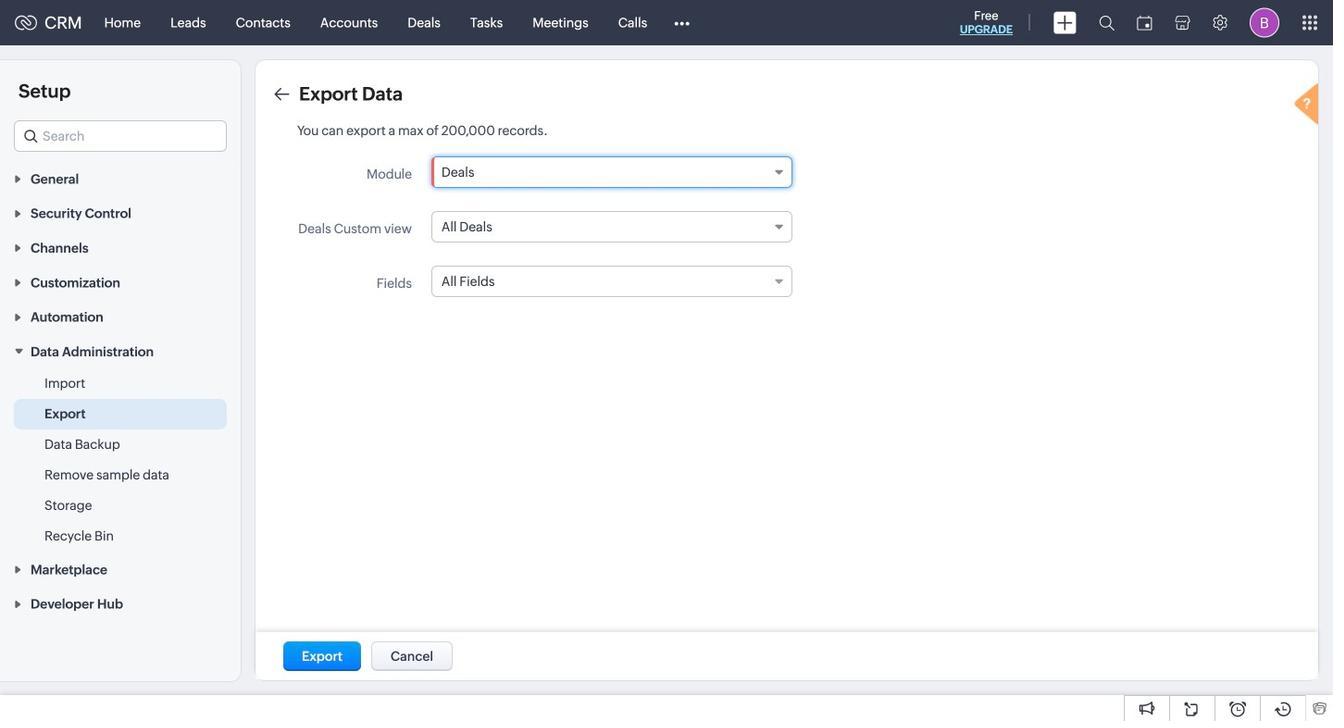 Task type: describe. For each thing, give the bounding box(es) containing it.
Other Modules field
[[662, 8, 702, 37]]

profile element
[[1239, 0, 1291, 45]]

calendar image
[[1137, 15, 1153, 30]]

logo image
[[15, 15, 37, 30]]

help image
[[1291, 81, 1328, 131]]

create menu image
[[1054, 12, 1077, 34]]

none field search
[[14, 120, 227, 152]]

search image
[[1099, 15, 1115, 31]]

search element
[[1088, 0, 1126, 45]]



Task type: locate. For each thing, give the bounding box(es) containing it.
None field
[[14, 120, 227, 152], [431, 156, 792, 188], [431, 211, 792, 243], [431, 156, 792, 188], [431, 211, 792, 243]]

profile image
[[1250, 8, 1280, 37]]

Search text field
[[15, 121, 226, 151]]

create menu element
[[1043, 0, 1088, 45]]

region
[[0, 369, 241, 552]]



Task type: vqa. For each thing, say whether or not it's contained in the screenshot.
Channels image
no



